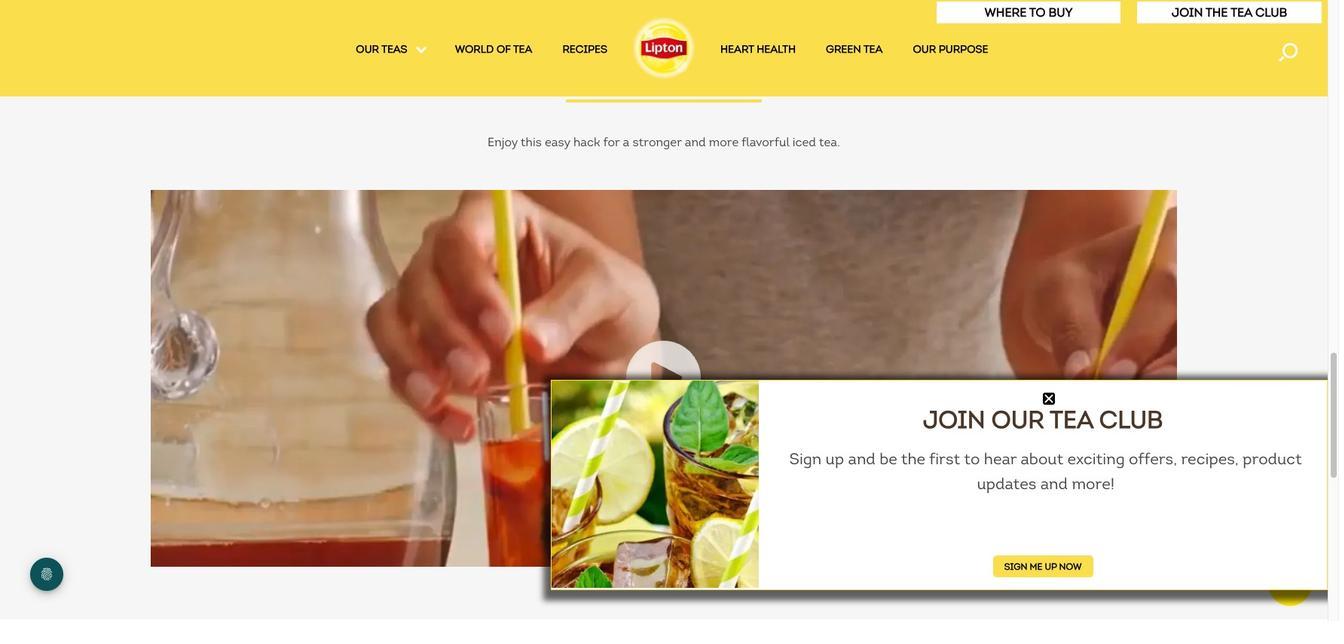 Task type: locate. For each thing, give the bounding box(es) containing it.
make
[[551, 56, 642, 94]]

tea up flavorful
[[739, 56, 798, 94]]

to
[[1030, 5, 1046, 20]]

up
[[826, 449, 844, 469]]

recipes,
[[1181, 449, 1239, 469]]

green
[[826, 43, 861, 56]]

tea right green
[[864, 43, 883, 56]]

0 horizontal spatial tea
[[513, 43, 532, 56]]

and down about
[[1041, 474, 1068, 493]]

a
[[623, 135, 630, 149]]

tea
[[513, 43, 532, 56], [1050, 405, 1093, 435]]

2 horizontal spatial and
[[1041, 474, 1068, 493]]

more
[[709, 135, 739, 149]]

and left more
[[685, 135, 706, 149]]

the
[[901, 449, 926, 469]]

buy
[[1049, 5, 1073, 20]]

1 horizontal spatial tea
[[864, 43, 883, 56]]

tea for our
[[1050, 405, 1093, 435]]

exciting
[[1068, 449, 1125, 469]]

iced
[[793, 135, 816, 149]]

tea up the exciting
[[1050, 405, 1093, 435]]

0 horizontal spatial our
[[913, 43, 936, 56]]

and left be on the right of page
[[848, 449, 876, 469]]

where to buy button
[[936, 1, 1122, 24]]

navigation
[[0, 43, 1328, 61]]

enjoy this easy hack for a stronger and more flavorful iced tea.
[[488, 135, 840, 149]]

heart health link
[[721, 43, 796, 61]]

tea.
[[819, 135, 840, 149]]

0 horizontal spatial and
[[685, 135, 706, 149]]

join
[[1172, 5, 1203, 20]]

tea inside navigation
[[513, 43, 532, 56]]

how to make iced tea cubes
[[412, 56, 916, 94]]

tea right of
[[513, 43, 532, 56]]

our purpose
[[913, 43, 988, 56]]

up
[[1045, 561, 1057, 572]]

to
[[964, 449, 980, 469]]

2 vertical spatial and
[[1041, 474, 1068, 493]]

health
[[757, 43, 796, 56]]

join
[[923, 405, 985, 435]]

world
[[455, 43, 494, 56]]

enjoy
[[488, 135, 518, 149]]

0 vertical spatial tea
[[513, 43, 532, 56]]

green tea link
[[826, 43, 883, 61]]

1 horizontal spatial our
[[992, 405, 1044, 435]]

of
[[497, 43, 511, 56]]

1 horizontal spatial tea
[[1050, 405, 1093, 435]]

0 vertical spatial our
[[913, 43, 936, 56]]

recipes link
[[563, 43, 607, 61]]

1 vertical spatial our
[[992, 405, 1044, 435]]

2 horizontal spatial tea
[[1231, 5, 1252, 20]]

recipes
[[563, 43, 607, 56]]

1 vertical spatial tea
[[1050, 405, 1093, 435]]

our
[[356, 43, 379, 56]]

world of tea link
[[455, 43, 532, 61]]

navigation containing our teas
[[0, 43, 1328, 61]]

hear
[[984, 449, 1017, 469]]

tea right the
[[1231, 5, 1252, 20]]

tea
[[1231, 5, 1252, 20], [864, 43, 883, 56], [739, 56, 798, 94]]

signup image
[[552, 380, 759, 588]]

club
[[1099, 405, 1163, 435]]

our purpose link
[[913, 43, 988, 61]]

our up 'hear'
[[992, 405, 1044, 435]]

stronger
[[633, 135, 682, 149]]

me
[[1030, 561, 1043, 572]]

and
[[685, 135, 706, 149], [848, 449, 876, 469], [1041, 474, 1068, 493]]

our
[[913, 43, 936, 56], [992, 405, 1044, 435]]

product
[[1243, 449, 1302, 469]]

our left purpose
[[913, 43, 936, 56]]

sign me up now
[[1004, 561, 1082, 572]]

1 horizontal spatial and
[[848, 449, 876, 469]]



Task type: describe. For each thing, give the bounding box(es) containing it.
more!
[[1072, 474, 1115, 493]]

sign up and be the first to hear about exciting offers, recipes, product updates and more!
[[790, 449, 1302, 493]]

1 vertical spatial and
[[848, 449, 876, 469]]

about
[[1021, 449, 1064, 469]]

how
[[412, 56, 491, 94]]

tea for of
[[513, 43, 532, 56]]

our teas
[[356, 43, 410, 56]]

join the tea club
[[1172, 5, 1287, 20]]

open privacy settings image
[[30, 558, 63, 591]]

join our tea club
[[923, 405, 1163, 435]]

be
[[880, 449, 897, 469]]

world of tea
[[455, 43, 532, 56]]

sign
[[1004, 561, 1028, 572]]

club
[[1256, 5, 1287, 20]]

hack
[[574, 135, 600, 149]]

the
[[1206, 5, 1228, 20]]

where to buy
[[985, 5, 1073, 20]]

to
[[499, 56, 542, 94]]

sign
[[790, 449, 822, 469]]

cubes
[[807, 56, 916, 94]]

where
[[985, 5, 1027, 20]]

sign me up now link
[[993, 555, 1093, 577]]

green tea
[[826, 43, 883, 56]]

heart health
[[721, 43, 796, 56]]

tea inside navigation
[[864, 43, 883, 56]]

updates
[[977, 474, 1037, 493]]

iced
[[651, 56, 731, 94]]

offers,
[[1129, 449, 1177, 469]]

tea inside button
[[1231, 5, 1252, 20]]

our inside navigation
[[913, 43, 936, 56]]

for
[[603, 135, 620, 149]]

026e8 image
[[1043, 393, 1055, 405]]

how to iceteas image
[[151, 190, 1177, 567]]

purpose
[[939, 43, 988, 56]]

join the tea club link
[[1172, 5, 1287, 20]]

this
[[521, 135, 542, 149]]

0 vertical spatial and
[[685, 135, 706, 149]]

heart
[[721, 43, 754, 56]]

easy
[[545, 135, 570, 149]]

flavorful
[[742, 135, 790, 149]]

our teas link
[[356, 43, 425, 61]]

join the tea club button
[[1137, 1, 1323, 24]]

now
[[1059, 561, 1082, 572]]

first
[[929, 449, 960, 469]]

where to buy link
[[985, 5, 1073, 20]]

0 horizontal spatial tea
[[739, 56, 798, 94]]

lipton site logo image
[[630, 14, 698, 81]]

teas
[[382, 43, 407, 56]]



Task type: vqa. For each thing, say whether or not it's contained in the screenshot.
the bottommost OUR
yes



